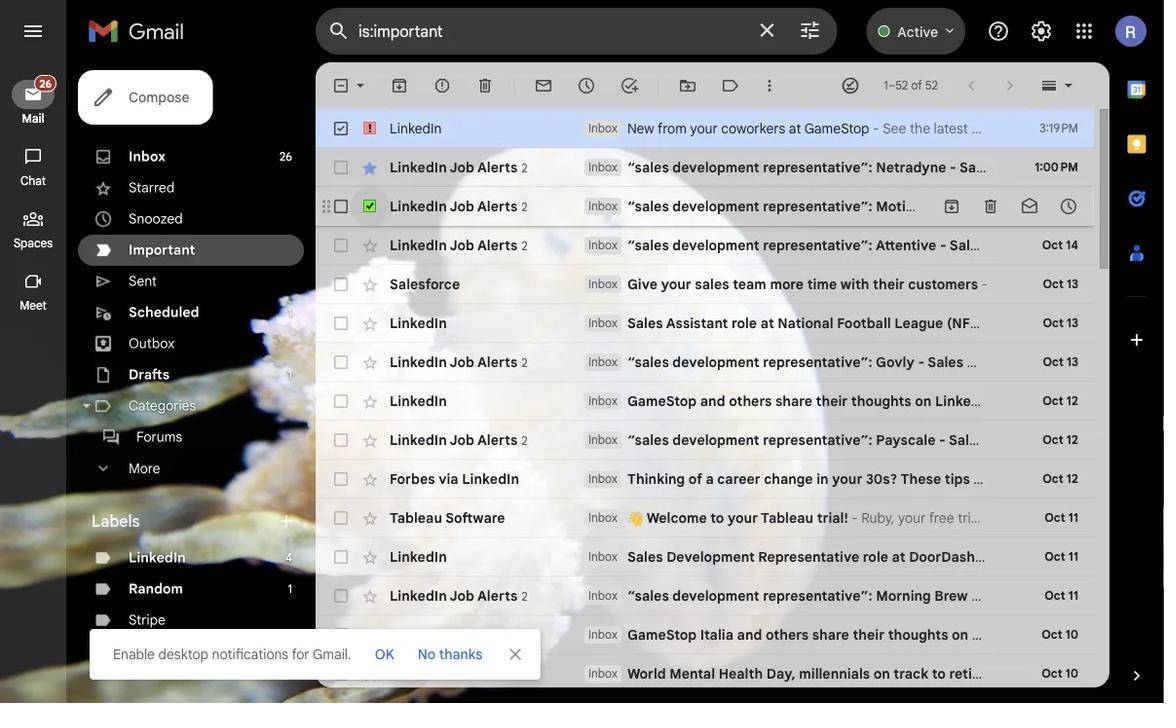 Task type: describe. For each thing, give the bounding box(es) containing it.
representa
[[1091, 159, 1165, 176]]

linkedin job alerts 2 for "sales development representative": payscale - sales development representati
[[390, 432, 528, 449]]

sales up customers
[[950, 237, 986, 254]]

spaces
[[14, 236, 53, 251]]

stripe
[[129, 612, 166, 629]]

attentive
[[876, 237, 937, 254]]

important
[[129, 242, 195, 259]]

labels heading
[[92, 512, 277, 531]]

inbox new from your coworkers at gamestop -
[[589, 120, 883, 137]]

salesforce
[[390, 276, 460, 293]]

"sales for "sales development representative": attentive - sales development representati
[[628, 237, 669, 254]]

move to image
[[678, 76, 698, 96]]

"sales for "sales development representative": morning brew - sales development represe
[[628, 588, 669, 605]]

compose
[[129, 89, 190, 106]]

0 vertical spatial others
[[729, 393, 772, 410]]

job for "sales development representative": govly - sales development representative (
[[450, 354, 475, 371]]

linkedin news via l.
[[390, 666, 526, 683]]

0 horizontal spatial via
[[439, 471, 459, 488]]

1 horizontal spatial on
[[916, 393, 932, 410]]

settings image
[[1030, 19, 1054, 43]]

labels image
[[721, 76, 741, 96]]

sales down give
[[628, 315, 663, 332]]

day,
[[767, 666, 796, 683]]

1 vertical spatial their
[[816, 393, 848, 410]]

inbox "sales development representative": motive - sales development representative
[[589, 198, 1165, 215]]

linkedin job alerts 2 for "sales development representative": attentive - sales development representati
[[390, 237, 528, 254]]

at for representative
[[892, 549, 906, 566]]

you
[[1033, 471, 1057, 488]]

0 vertical spatial their
[[873, 276, 905, 293]]

team
[[733, 276, 767, 293]]

forbes via linkedin
[[390, 471, 520, 488]]

2 for "sales development representative": morning brew - sales development represe
[[522, 590, 528, 604]]

no thanks
[[418, 646, 483, 663]]

mail
[[22, 112, 44, 126]]

important link
[[129, 242, 195, 259]]

actively
[[983, 549, 1037, 566]]

2 for "sales development representative": netradyne - sales development representa
[[522, 161, 528, 175]]

toggle split pane mode image
[[1040, 76, 1060, 96]]

1 oct 13 from the top
[[1044, 277, 1079, 292]]

will
[[974, 471, 997, 488]]

representative": for morning
[[763, 588, 873, 605]]

find
[[1060, 471, 1087, 488]]

oct for sales assistant role at national football league (nfl): 1 company alum
[[1044, 316, 1064, 331]]

mark as unread image
[[534, 76, 554, 96]]

health
[[719, 666, 763, 683]]

12 for gamestop and others share their thoughts on linkedin
[[1067, 394, 1079, 409]]

alerts for "sales development representative": motive - sales development representative
[[478, 198, 518, 215]]

notifications
[[212, 646, 289, 663]]

ok link
[[367, 638, 402, 673]]

retire
[[950, 666, 986, 683]]

a
[[706, 471, 714, 488]]

delete image
[[476, 76, 495, 96]]

of for thinking
[[689, 471, 703, 488]]

3:19 pm
[[1040, 121, 1079, 136]]

development for attentive
[[990, 237, 1078, 254]]

development down recruiting
[[1021, 588, 1109, 605]]

- up inbox "sales development representative": netradyne - sales development representa
[[874, 120, 880, 137]]

0 horizontal spatial more
[[770, 276, 804, 293]]

7 row from the top
[[316, 343, 1165, 382]]

snoozed link
[[129, 211, 183, 228]]

inbox for "sales development representative": attentive - sales development representati
[[589, 238, 618, 253]]

- right netradyne
[[951, 159, 957, 176]]

sales
[[695, 276, 730, 293]]

development for "sales development representative": payscale - sales development representati
[[673, 432, 760, 449]]

navigation containing mail
[[0, 62, 68, 704]]

more
[[129, 460, 160, 477]]

2 for "sales development representative": motive - sales development representative
[[522, 200, 528, 214]]

alerts for "sales development representative": govly - sales development representative (
[[478, 354, 518, 371]]

report spam image
[[433, 76, 452, 96]]

more button
[[78, 453, 304, 484]]

oct for gamestop italia and others share their thoughts on linkedin
[[1042, 628, 1063, 643]]

development down welcome
[[667, 549, 755, 566]]

representative for "sales development representative": govly - sales development representative (
[[1059, 354, 1161, 371]]

inbox inside inbox give your sales team more time with their customers -
[[589, 277, 618, 292]]

sent link
[[129, 273, 157, 290]]

linkedin job alerts 2 for "sales development representative": netradyne - sales development representa
[[390, 159, 528, 176]]

add to tasks image
[[620, 76, 639, 96]]

job for "sales development representative": payscale - sales development representati
[[450, 432, 475, 449]]

oct for sales development representative role at doordash: actively recruiting
[[1045, 550, 1066, 565]]

6 row from the top
[[316, 304, 1098, 343]]

coworkers
[[722, 120, 786, 137]]

1 horizontal spatial more
[[1018, 666, 1052, 683]]

1 vertical spatial to
[[933, 666, 946, 683]]

development for motive
[[975, 198, 1063, 215]]

- up inbox sales development representative role at doordash: actively recruiting
[[849, 510, 862, 527]]

12 row from the top
[[316, 538, 1106, 577]]

4
[[286, 551, 292, 566]]

brew
[[935, 588, 968, 605]]

customers
[[909, 276, 979, 293]]

no
[[418, 646, 436, 663]]

row containing forbes via linkedin
[[316, 460, 1144, 499]]

stripe link
[[129, 612, 166, 629]]

sales right motive
[[936, 198, 971, 215]]

row containing linkedin news via l.
[[316, 655, 1165, 694]]

drafts link
[[129, 367, 170, 384]]

gamestop for and
[[628, 627, 697, 644]]

2 horizontal spatial and
[[990, 666, 1015, 683]]

representative for "sales development representative": motive - sales development representative
[[1067, 198, 1165, 215]]

13 for representative
[[1067, 355, 1079, 370]]

l.
[[514, 666, 526, 683]]

doordash:
[[910, 549, 980, 566]]

row containing salesforce
[[316, 265, 1095, 304]]

2 row from the top
[[316, 148, 1165, 187]]

gamestop for others
[[628, 393, 697, 410]]

linkedin job alerts 2 for "sales development representative": motive - sales development representative
[[390, 198, 528, 215]]

0 vertical spatial thoughts
[[852, 393, 912, 410]]

job for "sales development representative": netradyne - sales development representa
[[450, 159, 475, 176]]

scheduled link
[[129, 304, 199, 321]]

inbox "sales development representative": attentive - sales development representati
[[589, 237, 1165, 254]]

tips
[[945, 471, 971, 488]]

job for "sales development representative": morning brew - sales development represe
[[450, 588, 475, 605]]

1 10 from the top
[[1066, 628, 1079, 643]]

mail heading
[[0, 111, 66, 127]]

with
[[841, 276, 870, 293]]

give
[[628, 276, 658, 293]]

compose button
[[78, 70, 213, 125]]

representative": for attentive
[[763, 237, 873, 254]]

oct 13 for (nfl):
[[1044, 316, 1079, 331]]

alerts for "sales development representative": payscale - sales development representati
[[478, 432, 518, 449]]

0 vertical spatial role
[[732, 315, 758, 332]]

2 for "sales development representative": govly - sales development representative (
[[522, 356, 528, 370]]

main content containing linkedin
[[316, 62, 1165, 704]]

archive image
[[390, 76, 409, 96]]

1 11 from the top
[[1069, 511, 1079, 526]]

representative": for motive
[[763, 198, 873, 215]]

oct for "sales development representative": govly - sales development representative (
[[1044, 355, 1064, 370]]

in
[[817, 471, 829, 488]]

oct 12 for "sales development representative": payscale - sales development representati
[[1043, 433, 1079, 448]]

oct 12 for thinking of a career change in your 30s? these tips will help you find success
[[1043, 472, 1079, 487]]

1 vertical spatial share
[[813, 627, 850, 644]]

0 vertical spatial and
[[701, 393, 726, 410]]

world
[[628, 666, 666, 683]]

8 row from the top
[[316, 382, 1095, 421]]

these
[[901, 471, 942, 488]]

company
[[1001, 315, 1062, 332]]

football
[[838, 315, 892, 332]]

job for "sales development representative": attentive - sales development representati
[[450, 237, 475, 254]]

alum
[[1066, 315, 1098, 332]]

1 horizontal spatial role
[[864, 549, 889, 566]]

italia
[[701, 627, 734, 644]]

oct 14
[[1043, 238, 1079, 253]]

4 row from the top
[[316, 226, 1165, 265]]

track
[[894, 666, 929, 683]]

payscale
[[877, 432, 936, 449]]

inbox for sales assistant role at national football league (nfl): 1 company alum
[[589, 316, 618, 331]]

Search in mail search field
[[316, 8, 838, 55]]

thanks
[[439, 646, 483, 663]]

inbox gamestop italia and others share their thoughts on linkedin
[[589, 627, 1030, 644]]

development for netradyne
[[999, 159, 1088, 176]]

netradyne
[[877, 159, 947, 176]]

- right attentive
[[941, 237, 947, 254]]

2 vertical spatial their
[[853, 627, 885, 644]]

0 horizontal spatial on
[[874, 666, 891, 683]]

news
[[451, 666, 487, 683]]

at for your
[[789, 120, 802, 137]]

14
[[1067, 238, 1079, 253]]

welcome
[[647, 510, 707, 527]]

2 52 from the left
[[926, 78, 938, 93]]

11 for development
[[1069, 589, 1079, 604]]

alerts for "sales development representative": netradyne - sales development representa
[[478, 159, 518, 176]]

software
[[446, 510, 505, 527]]

- right payscale
[[940, 432, 946, 449]]

spaces heading
[[0, 236, 66, 251]]

millennials
[[800, 666, 871, 683]]

inbox for world mental health day, millennials on track to retire and more top conversation
[[589, 667, 618, 682]]

1:00 pm
[[1035, 160, 1079, 175]]

inbox for "sales development representative": motive - sales development representative
[[589, 199, 618, 214]]

recruiting
[[1041, 549, 1106, 566]]

- right govly
[[919, 354, 925, 371]]

inbox "sales development representative": morning brew - sales development represe
[[589, 588, 1165, 605]]

- right brew
[[972, 588, 979, 605]]

oct for thinking of a career change in your 30s? these tips will help you find success
[[1043, 472, 1064, 487]]

sales down 👋 image
[[628, 549, 663, 566]]

welcome to your tableau trial!
[[644, 510, 849, 527]]

13 for (nfl):
[[1067, 316, 1079, 331]]

👋 image
[[628, 511, 644, 528]]

12 for "sales development representative": payscale - sales development representati
[[1067, 433, 1079, 448]]

clear search image
[[748, 11, 787, 50]]

inbox "sales development representative": netradyne - sales development representa
[[589, 159, 1165, 176]]

from
[[658, 120, 687, 137]]

national
[[778, 315, 834, 332]]

oct for gamestop and others share their thoughts on linkedin
[[1043, 394, 1064, 409]]



Task type: vqa. For each thing, say whether or not it's contained in the screenshot.


Task type: locate. For each thing, give the bounding box(es) containing it.
inbox sales assistant role at national football league (nfl): 1 company alum
[[589, 315, 1098, 332]]

sales up tips
[[949, 432, 985, 449]]

oct 11 for development
[[1045, 589, 1079, 604]]

1 linkedin job alerts 2 from the top
[[390, 159, 528, 176]]

inbox inside inbox gamestop and others share their thoughts on linkedin
[[589, 394, 618, 409]]

2 vertical spatial and
[[990, 666, 1015, 683]]

11 row from the top
[[316, 499, 1095, 538]]

0 vertical spatial via
[[439, 471, 459, 488]]

2 vertical spatial 13
[[1067, 355, 1079, 370]]

categories
[[129, 398, 196, 415]]

2 alerts from the top
[[478, 198, 518, 215]]

inbox for thinking of a career change in your 30s? these tips will help you find success
[[589, 472, 618, 487]]

3 13 from the top
[[1067, 355, 1079, 370]]

1
[[884, 78, 889, 93], [288, 306, 292, 320], [992, 315, 997, 332], [288, 368, 292, 383], [288, 582, 292, 597]]

role
[[732, 315, 758, 332], [864, 549, 889, 566]]

1 vertical spatial gamestop
[[628, 393, 697, 410]]

tableau software
[[390, 510, 505, 527]]

2 vertical spatial on
[[874, 666, 891, 683]]

development
[[673, 159, 760, 176], [673, 198, 760, 215], [673, 237, 760, 254], [673, 354, 760, 371], [673, 432, 760, 449], [673, 588, 760, 605]]

more
[[770, 276, 804, 293], [1018, 666, 1052, 683]]

1 13 from the top
[[1067, 277, 1079, 292]]

morning
[[877, 588, 932, 605]]

representative": for payscale
[[763, 432, 873, 449]]

1 alerts from the top
[[478, 159, 518, 176]]

1 "sales from the top
[[628, 159, 669, 176]]

others up career
[[729, 393, 772, 410]]

0 vertical spatial 12
[[1067, 394, 1079, 409]]

inbox gamestop and others share their thoughts on linkedin
[[589, 393, 993, 410]]

1 vertical spatial others
[[766, 627, 809, 644]]

inbox inside inbox sales assistant role at national football league (nfl): 1 company alum
[[589, 316, 618, 331]]

2 2 from the top
[[522, 200, 528, 214]]

1 vertical spatial and
[[737, 627, 763, 644]]

1 52 from the left
[[896, 78, 909, 93]]

2 oct 11 from the top
[[1045, 550, 1079, 565]]

0 vertical spatial 13
[[1067, 277, 1079, 292]]

oct 10 up the top
[[1042, 628, 1079, 643]]

sales
[[960, 159, 996, 176], [936, 198, 971, 215], [950, 237, 986, 254], [628, 315, 663, 332], [928, 354, 964, 371], [949, 432, 985, 449], [628, 549, 663, 566], [982, 588, 1017, 605]]

9 row from the top
[[316, 421, 1165, 460]]

0 horizontal spatial 52
[[896, 78, 909, 93]]

of
[[912, 78, 923, 93], [689, 471, 703, 488]]

to
[[711, 510, 725, 527], [933, 666, 946, 683]]

2 representative": from the top
[[763, 198, 873, 215]]

oct 10 left conversation
[[1042, 667, 1079, 682]]

inbox inside inbox "sales development representative": payscale - sales development representati
[[589, 433, 618, 448]]

representative": up "time"
[[763, 237, 873, 254]]

inbox inside inbox "sales development representative": netradyne - sales development representa
[[589, 160, 618, 175]]

4 alerts from the top
[[478, 354, 518, 371]]

1 horizontal spatial at
[[789, 120, 802, 137]]

3 row from the top
[[316, 187, 1165, 226]]

5 job from the top
[[450, 432, 475, 449]]

your down career
[[728, 510, 758, 527]]

outbox
[[129, 335, 175, 352]]

0 vertical spatial at
[[789, 120, 802, 137]]

(nfl):
[[947, 315, 988, 332]]

via right forbes
[[439, 471, 459, 488]]

development for "sales development representative": govly - sales development representative (
[[673, 354, 760, 371]]

1 for drafts
[[288, 368, 292, 383]]

1 for scheduled
[[288, 306, 292, 320]]

representative":
[[763, 159, 873, 176], [763, 198, 873, 215], [763, 237, 873, 254], [763, 354, 873, 371], [763, 432, 873, 449], [763, 588, 873, 605]]

share
[[776, 393, 813, 410], [813, 627, 850, 644]]

6 representative": from the top
[[763, 588, 873, 605]]

development for "sales development representative": motive - sales development representative
[[673, 198, 760, 215]]

for
[[292, 646, 310, 663]]

at
[[789, 120, 802, 137], [761, 315, 775, 332], [892, 549, 906, 566]]

oct 11 up recruiting
[[1045, 511, 1079, 526]]

meet heading
[[0, 298, 66, 314]]

representati for "sales development representative": payscale - sales development representati
[[1080, 432, 1165, 449]]

at left national
[[761, 315, 775, 332]]

1 horizontal spatial 52
[[926, 78, 938, 93]]

linkedin job alerts 2 for "sales development representative": morning brew - sales development represe
[[390, 588, 528, 605]]

3 job from the top
[[450, 237, 475, 254]]

top
[[1056, 666, 1078, 683]]

oct for give your sales team more time with their customers
[[1044, 277, 1064, 292]]

support image
[[987, 19, 1011, 43]]

development up the company on the right top of page
[[990, 237, 1078, 254]]

development up you
[[989, 432, 1077, 449]]

10 left conversation
[[1066, 667, 1079, 682]]

others up the day,
[[766, 627, 809, 644]]

tab list
[[1110, 62, 1165, 634]]

1 vertical spatial of
[[689, 471, 703, 488]]

15 row from the top
[[316, 655, 1165, 694]]

11 up recruiting
[[1069, 511, 1079, 526]]

outbox link
[[129, 335, 175, 352]]

league
[[895, 315, 944, 332]]

advanced search options image
[[791, 11, 830, 50]]

1 oct 10 from the top
[[1042, 628, 1079, 643]]

oct 11
[[1045, 511, 1079, 526], [1045, 550, 1079, 565], [1045, 589, 1079, 604]]

representative": for netradyne
[[763, 159, 873, 176]]

of left a
[[689, 471, 703, 488]]

job for "sales development representative": motive - sales development representative
[[450, 198, 475, 215]]

3 "sales from the top
[[628, 237, 669, 254]]

time
[[808, 276, 838, 293]]

3 representative": from the top
[[763, 237, 873, 254]]

forbes
[[390, 471, 435, 488]]

linkedin job alerts 2 for "sales development representative": govly - sales development representative (
[[390, 354, 528, 371]]

1 horizontal spatial to
[[933, 666, 946, 683]]

11 for recruiting
[[1069, 550, 1079, 565]]

2 horizontal spatial at
[[892, 549, 906, 566]]

"sales
[[628, 159, 669, 176], [628, 198, 669, 215], [628, 237, 669, 254], [628, 354, 669, 371], [628, 432, 669, 449], [628, 588, 669, 605]]

1 vertical spatial more
[[1018, 666, 1052, 683]]

via
[[439, 471, 459, 488], [490, 666, 510, 683]]

inbox inside inbox "sales development representative": motive - sales development representative
[[589, 199, 618, 214]]

representati up 'success'
[[1080, 432, 1165, 449]]

thoughts
[[852, 393, 912, 410], [889, 627, 949, 644]]

10 row from the top
[[316, 460, 1144, 499]]

inbox inside inbox sales development representative role at doordash: actively recruiting
[[589, 550, 618, 565]]

sent
[[129, 273, 157, 290]]

and up a
[[701, 393, 726, 410]]

alerts
[[478, 159, 518, 176], [478, 198, 518, 215], [478, 237, 518, 254], [478, 354, 518, 371], [478, 432, 518, 449], [478, 588, 518, 605]]

assistant
[[666, 315, 729, 332]]

0 vertical spatial 11
[[1069, 511, 1079, 526]]

gamestop up thinking
[[628, 393, 697, 410]]

1 inside row
[[992, 315, 997, 332]]

3 2 from the top
[[522, 239, 528, 253]]

26
[[39, 77, 52, 90], [280, 150, 292, 164]]

inbox for gamestop italia and others share their thoughts on linkedin
[[589, 628, 618, 643]]

via left l.
[[490, 666, 510, 683]]

forums
[[136, 429, 182, 446]]

1 vertical spatial representative
[[1059, 354, 1161, 371]]

enable desktop notifications for gmail.
[[113, 646, 352, 663]]

3 alerts from the top
[[478, 237, 518, 254]]

navigation
[[0, 62, 68, 704]]

2 vertical spatial 12
[[1067, 472, 1079, 487]]

development down '1:00 pm'
[[975, 198, 1063, 215]]

at up morning
[[892, 549, 906, 566]]

2 vertical spatial representative
[[759, 549, 860, 566]]

1 vertical spatial via
[[490, 666, 510, 683]]

on left track
[[874, 666, 891, 683]]

11 down recruiting
[[1069, 589, 1079, 604]]

their down 'inbox "sales development representative": govly - sales development representative ('
[[816, 393, 848, 410]]

offline sync status image
[[841, 76, 861, 96]]

change
[[764, 471, 814, 488]]

their up inbox world mental health day, millennials on track to retire and more top conversation
[[853, 627, 885, 644]]

0 horizontal spatial tableau
[[390, 510, 443, 527]]

snooze image
[[577, 76, 597, 96]]

2 vertical spatial oct 13
[[1044, 355, 1079, 370]]

11 right 'actively'
[[1069, 550, 1079, 565]]

meet
[[20, 299, 47, 313]]

3 12 from the top
[[1067, 472, 1079, 487]]

inbox for sales development representative role at doordash: actively recruiting
[[589, 550, 618, 565]]

inbox inside inbox "sales development representative": attentive - sales development representati
[[589, 238, 618, 253]]

1 vertical spatial 12
[[1067, 433, 1079, 448]]

0 vertical spatial share
[[776, 393, 813, 410]]

1 vertical spatial 10
[[1066, 667, 1079, 682]]

inbox inside inbox world mental health day, millennials on track to retire and more top conversation
[[589, 667, 618, 682]]

snoozed
[[129, 211, 183, 228]]

1 for random
[[288, 582, 292, 597]]

5 alerts from the top
[[478, 432, 518, 449]]

0 vertical spatial more
[[770, 276, 804, 293]]

labels
[[92, 512, 140, 531]]

2 oct 12 from the top
[[1043, 433, 1079, 448]]

0 vertical spatial gamestop
[[805, 120, 870, 137]]

None checkbox
[[331, 76, 351, 96], [331, 158, 351, 177], [331, 236, 351, 255], [331, 392, 351, 411], [331, 431, 351, 450], [331, 470, 351, 489], [331, 548, 351, 567], [331, 587, 351, 606], [331, 626, 351, 645], [331, 76, 351, 96], [331, 158, 351, 177], [331, 236, 351, 255], [331, 392, 351, 411], [331, 431, 351, 450], [331, 470, 351, 489], [331, 548, 351, 567], [331, 587, 351, 606], [331, 626, 351, 645]]

13 down 14
[[1067, 277, 1079, 292]]

development for "sales development representative": netradyne - sales development representa
[[673, 159, 760, 176]]

help
[[1000, 471, 1029, 488]]

to right track
[[933, 666, 946, 683]]

sales down 'actively'
[[982, 588, 1017, 605]]

2 11 from the top
[[1069, 550, 1079, 565]]

0 horizontal spatial to
[[711, 510, 725, 527]]

1 2 from the top
[[522, 161, 528, 175]]

2 for "sales development representative": attentive - sales development representati
[[522, 239, 528, 253]]

2 oct 13 from the top
[[1044, 316, 1079, 331]]

oct
[[1043, 238, 1064, 253], [1044, 277, 1064, 292], [1044, 316, 1064, 331], [1044, 355, 1064, 370], [1043, 394, 1064, 409], [1043, 433, 1064, 448], [1043, 472, 1064, 487], [1045, 511, 1066, 526], [1045, 550, 1066, 565], [1045, 589, 1066, 604], [1042, 628, 1063, 643], [1042, 667, 1063, 682]]

your right from
[[691, 120, 718, 137]]

3 oct 12 from the top
[[1043, 472, 1079, 487]]

of inside row
[[689, 471, 703, 488]]

14 row from the top
[[316, 616, 1095, 655]]

2 vertical spatial gamestop
[[628, 627, 697, 644]]

new
[[628, 120, 655, 137]]

representative": up inbox "sales development representative": motive - sales development representative on the right
[[763, 159, 873, 176]]

1 vertical spatial oct 13
[[1044, 316, 1079, 331]]

development down the company on the right top of page
[[968, 354, 1056, 371]]

4 "sales from the top
[[628, 354, 669, 371]]

sales right netradyne
[[960, 159, 996, 176]]

tableau down change
[[761, 510, 814, 527]]

of for 52
[[912, 78, 923, 93]]

share up change
[[776, 393, 813, 410]]

1 vertical spatial role
[[864, 549, 889, 566]]

1 vertical spatial oct 12
[[1043, 433, 1079, 448]]

development for govly
[[968, 354, 1056, 371]]

- right motive
[[926, 198, 932, 215]]

role up the inbox "sales development representative": morning brew - sales development represe
[[864, 549, 889, 566]]

more left "time"
[[770, 276, 804, 293]]

1 job from the top
[[450, 159, 475, 176]]

12 for thinking of a career change in your 30s? these tips will help you find success
[[1067, 472, 1079, 487]]

alert
[[31, 45, 1134, 680]]

-
[[874, 120, 880, 137], [951, 159, 957, 176], [926, 198, 932, 215], [941, 237, 947, 254], [982, 276, 988, 293], [919, 354, 925, 371], [940, 432, 946, 449], [849, 510, 862, 527], [972, 588, 979, 605]]

on
[[916, 393, 932, 410], [952, 627, 969, 644], [874, 666, 891, 683]]

"sales for "sales development representative": govly - sales development representative (
[[628, 354, 669, 371]]

13 row from the top
[[316, 577, 1165, 616]]

4 job from the top
[[450, 354, 475, 371]]

12
[[1067, 394, 1079, 409], [1067, 433, 1079, 448], [1067, 472, 1079, 487]]

2 tableau from the left
[[761, 510, 814, 527]]

alerts for "sales development representative": morning brew - sales development represe
[[478, 588, 518, 605]]

3 11 from the top
[[1069, 589, 1079, 604]]

inbox inside inbox thinking of a career change in your 30s? these tips will help you find success
[[589, 472, 618, 487]]

"sales for "sales development representative": netradyne - sales development representa
[[628, 159, 669, 176]]

forums link
[[136, 429, 182, 446]]

representative": down inbox "sales development representative": netradyne - sales development representa
[[763, 198, 873, 215]]

ok
[[375, 646, 395, 663]]

representative": up in
[[763, 432, 873, 449]]

2 development from the top
[[673, 198, 760, 215]]

main content
[[316, 62, 1165, 704]]

your right in
[[833, 471, 863, 488]]

starred link
[[129, 179, 175, 196]]

0 vertical spatial representati
[[1081, 237, 1165, 254]]

4 2 from the top
[[522, 356, 528, 370]]

4 representative": from the top
[[763, 354, 873, 371]]

of right offline sync status icon
[[912, 78, 923, 93]]

1 horizontal spatial and
[[737, 627, 763, 644]]

30s?
[[866, 471, 898, 488]]

1 oct 11 from the top
[[1045, 511, 1079, 526]]

gamestop down offline sync status icon
[[805, 120, 870, 137]]

row
[[316, 109, 1095, 148], [316, 148, 1165, 187], [316, 187, 1165, 226], [316, 226, 1165, 265], [316, 265, 1095, 304], [316, 304, 1098, 343], [316, 343, 1165, 382], [316, 382, 1095, 421], [316, 421, 1165, 460], [316, 460, 1144, 499], [316, 499, 1095, 538], [316, 538, 1106, 577], [316, 577, 1165, 616], [316, 616, 1095, 655], [316, 655, 1165, 694]]

5 linkedin job alerts 2 from the top
[[390, 432, 528, 449]]

5 row from the top
[[316, 265, 1095, 304]]

inbox for "sales development representative": payscale - sales development representati
[[589, 433, 618, 448]]

oct for "sales development representative": attentive - sales development representati
[[1043, 238, 1064, 253]]

more image
[[760, 76, 780, 96]]

2 horizontal spatial on
[[952, 627, 969, 644]]

inbox inside "inbox gamestop italia and others share their thoughts on linkedin"
[[589, 628, 618, 643]]

5 "sales from the top
[[628, 432, 669, 449]]

Search in mail text field
[[359, 21, 744, 41]]

linkedin
[[390, 120, 442, 137], [390, 159, 447, 176], [390, 198, 447, 215], [390, 237, 447, 254], [390, 315, 447, 332], [390, 354, 447, 371], [390, 393, 447, 410], [936, 393, 993, 410], [390, 432, 447, 449], [462, 471, 520, 488], [390, 549, 447, 566], [129, 550, 186, 567], [390, 588, 447, 605], [390, 627, 447, 644], [973, 627, 1030, 644], [390, 666, 447, 683]]

inbox sales development representative role at doordash: actively recruiting
[[589, 549, 1106, 566]]

1 vertical spatial oct 11
[[1045, 550, 1079, 565]]

inbox inside 'inbox "sales development representative": govly - sales development representative ('
[[589, 355, 618, 370]]

their
[[873, 276, 905, 293], [816, 393, 848, 410], [853, 627, 885, 644]]

13
[[1067, 277, 1079, 292], [1067, 316, 1079, 331], [1067, 355, 1079, 370]]

career
[[718, 471, 761, 488]]

to down a
[[711, 510, 725, 527]]

inbox for gamestop and others share their thoughts on linkedin
[[589, 394, 618, 409]]

thoughts up inbox "sales development representative": payscale - sales development representati
[[852, 393, 912, 410]]

share up millennials
[[813, 627, 850, 644]]

chat heading
[[0, 174, 66, 189]]

representative down alum
[[1059, 354, 1161, 371]]

on up "retire"
[[952, 627, 969, 644]]

thinking
[[628, 471, 685, 488]]

oct 11 for recruiting
[[1045, 550, 1079, 565]]

1 vertical spatial 26
[[280, 150, 292, 164]]

sales down (nfl):
[[928, 354, 964, 371]]

3 oct 11 from the top
[[1045, 589, 1079, 604]]

"sales for "sales development representative": payscale - sales development representati
[[628, 432, 669, 449]]

oct 13 for representative
[[1044, 355, 1079, 370]]

oct for "sales development representative": morning brew - sales development represe
[[1045, 589, 1066, 604]]

row containing tableau software
[[316, 499, 1095, 538]]

toolbar
[[933, 197, 1089, 216]]

6 job from the top
[[450, 588, 475, 605]]

representative
[[1067, 198, 1165, 215], [1059, 354, 1161, 371], [759, 549, 860, 566]]

drafts
[[129, 367, 170, 384]]

oct 13
[[1044, 277, 1079, 292], [1044, 316, 1079, 331], [1044, 355, 1079, 370]]

desktop
[[158, 646, 209, 663]]

categories link
[[129, 398, 196, 415]]

representati right 14
[[1081, 237, 1165, 254]]

alert containing enable desktop notifications for gmail.
[[31, 45, 1134, 680]]

1 vertical spatial representati
[[1080, 432, 1165, 449]]

inbox for "sales development representative": netradyne - sales development representa
[[589, 160, 618, 175]]

3 oct 13 from the top
[[1044, 355, 1079, 370]]

1 development from the top
[[673, 159, 760, 176]]

4 development from the top
[[673, 354, 760, 371]]

1 vertical spatial 11
[[1069, 550, 1079, 565]]

0 vertical spatial on
[[916, 393, 932, 410]]

1 representative": from the top
[[763, 159, 873, 176]]

inbox inside the inbox "sales development representative": morning brew - sales development represe
[[589, 589, 618, 604]]

2 job from the top
[[450, 198, 475, 215]]

13 down alum
[[1067, 355, 1079, 370]]

their right with
[[873, 276, 905, 293]]

0 horizontal spatial role
[[732, 315, 758, 332]]

6 linkedin job alerts 2 from the top
[[390, 588, 528, 605]]

0 horizontal spatial of
[[689, 471, 703, 488]]

tableau down forbes
[[390, 510, 443, 527]]

- right customers
[[982, 276, 988, 293]]

5 development from the top
[[673, 432, 760, 449]]

role down team
[[732, 315, 758, 332]]

1 tableau from the left
[[390, 510, 443, 527]]

0 vertical spatial oct 12
[[1043, 394, 1079, 409]]

1 row from the top
[[316, 109, 1095, 148]]

0 vertical spatial 10
[[1066, 628, 1079, 643]]

2 12 from the top
[[1067, 433, 1079, 448]]

1 vertical spatial 13
[[1067, 316, 1079, 331]]

2 "sales from the top
[[628, 198, 669, 215]]

development for "sales development representative": morning brew - sales development represe
[[673, 588, 760, 605]]

1 horizontal spatial via
[[490, 666, 510, 683]]

tableau
[[390, 510, 443, 527], [761, 510, 814, 527]]

starred
[[129, 179, 175, 196]]

1 horizontal spatial of
[[912, 78, 923, 93]]

more left the top
[[1018, 666, 1052, 683]]

5 representative": from the top
[[763, 432, 873, 449]]

1 vertical spatial thoughts
[[889, 627, 949, 644]]

inbox for "sales development representative": morning brew - sales development represe
[[589, 589, 618, 604]]

inbox inside inbox new from your coworkers at gamestop -
[[589, 121, 618, 136]]

linkedin job alerts 2
[[390, 159, 528, 176], [390, 198, 528, 215], [390, 237, 528, 254], [390, 354, 528, 371], [390, 432, 528, 449], [390, 588, 528, 605]]

success
[[1090, 471, 1144, 488]]

at right coworkers
[[789, 120, 802, 137]]

0 vertical spatial 26
[[39, 77, 52, 90]]

alerts for "sales development representative": attentive - sales development representati
[[478, 237, 518, 254]]

inbox give your sales team more time with their customers -
[[589, 276, 992, 293]]

3 linkedin job alerts 2 from the top
[[390, 237, 528, 254]]

1 vertical spatial oct 10
[[1042, 667, 1079, 682]]

2 13 from the top
[[1067, 316, 1079, 331]]

2 10 from the top
[[1066, 667, 1079, 682]]

6 "sales from the top
[[628, 588, 669, 605]]

1 vertical spatial at
[[761, 315, 775, 332]]

your right give
[[662, 276, 692, 293]]

representative down the representa
[[1067, 198, 1165, 215]]

govly
[[876, 354, 915, 371]]

on up payscale
[[916, 393, 932, 410]]

oct 11 right 'actively'
[[1045, 550, 1079, 565]]

2 oct 10 from the top
[[1042, 667, 1079, 682]]

representati for "sales development representative": attentive - sales development representati
[[1081, 237, 1165, 254]]

represe
[[1113, 588, 1165, 605]]

inbox
[[589, 121, 618, 136], [129, 148, 166, 165], [589, 160, 618, 175], [589, 199, 618, 214], [589, 238, 618, 253], [589, 277, 618, 292], [589, 316, 618, 331], [589, 355, 618, 370], [589, 394, 618, 409], [589, 433, 618, 448], [589, 472, 618, 487], [589, 511, 618, 526], [589, 550, 618, 565], [589, 589, 618, 604], [589, 628, 618, 643], [589, 667, 618, 682]]

6 alerts from the top
[[478, 588, 518, 605]]

1 horizontal spatial 26
[[280, 150, 292, 164]]

0 vertical spatial oct 11
[[1045, 511, 1079, 526]]

oct for "sales development representative": payscale - sales development representati
[[1043, 433, 1064, 448]]

gamestop up the world at the right of page
[[628, 627, 697, 644]]

0 vertical spatial oct 13
[[1044, 277, 1079, 292]]

0 vertical spatial to
[[711, 510, 725, 527]]

representative": for govly
[[763, 354, 873, 371]]

no thanks link
[[410, 638, 491, 673]]

4 linkedin job alerts 2 from the top
[[390, 354, 528, 371]]

10 up the top
[[1066, 628, 1079, 643]]

0 vertical spatial of
[[912, 78, 923, 93]]

26 link
[[12, 75, 57, 109]]

development for "sales development representative": attentive - sales development representati
[[673, 237, 760, 254]]

2 vertical spatial at
[[892, 549, 906, 566]]

2 for "sales development representative": payscale - sales development representati
[[522, 434, 528, 448]]

oct 11 down recruiting
[[1045, 589, 1079, 604]]

development down the 3:19 pm
[[999, 159, 1088, 176]]

inbox thinking of a career change in your 30s? these tips will help you find success
[[589, 471, 1144, 488]]

1 oct 12 from the top
[[1043, 394, 1079, 409]]

linkedin link
[[129, 550, 186, 567]]

0 vertical spatial representative
[[1067, 198, 1165, 215]]

1 horizontal spatial tableau
[[761, 510, 814, 527]]

inbox for "sales development representative": govly - sales development representative (
[[589, 355, 618, 370]]

None checkbox
[[331, 119, 351, 138], [331, 197, 351, 216], [331, 275, 351, 294], [331, 314, 351, 333], [331, 353, 351, 372], [331, 509, 351, 528], [331, 665, 351, 684], [331, 119, 351, 138], [331, 197, 351, 216], [331, 275, 351, 294], [331, 314, 351, 333], [331, 353, 351, 372], [331, 509, 351, 528], [331, 665, 351, 684]]

2 vertical spatial oct 11
[[1045, 589, 1079, 604]]

1 52 of 52
[[884, 78, 938, 93]]

3 development from the top
[[673, 237, 760, 254]]

2 vertical spatial oct 12
[[1043, 472, 1079, 487]]

2 vertical spatial 11
[[1069, 589, 1079, 604]]

0 horizontal spatial and
[[701, 393, 726, 410]]

representative": down national
[[763, 354, 873, 371]]

main menu image
[[21, 19, 45, 43]]

and right "retire"
[[990, 666, 1015, 683]]

"sales for "sales development representative": motive - sales development representative
[[628, 198, 669, 215]]

1 vertical spatial on
[[952, 627, 969, 644]]

thoughts up track
[[889, 627, 949, 644]]

2 linkedin job alerts 2 from the top
[[390, 198, 528, 215]]

random
[[129, 581, 183, 598]]

representative down trial!
[[759, 549, 860, 566]]

search in mail image
[[322, 14, 357, 49]]

6 2 from the top
[[522, 590, 528, 604]]

conversation
[[1081, 666, 1165, 683]]

gmail image
[[88, 12, 194, 51]]

0 vertical spatial oct 10
[[1042, 628, 1079, 643]]

oct 12 for gamestop and others share their thoughts on linkedin
[[1043, 394, 1079, 409]]

0 horizontal spatial at
[[761, 315, 775, 332]]

13 right the company on the right top of page
[[1067, 316, 1079, 331]]

0 horizontal spatial 26
[[39, 77, 52, 90]]

development for payscale
[[989, 432, 1077, 449]]

1 12 from the top
[[1067, 394, 1079, 409]]

5 2 from the top
[[522, 434, 528, 448]]

development
[[999, 159, 1088, 176], [975, 198, 1063, 215], [990, 237, 1078, 254], [968, 354, 1056, 371], [989, 432, 1077, 449], [667, 549, 755, 566], [1021, 588, 1109, 605]]

representative": up "inbox gamestop italia and others share their thoughts on linkedin" at bottom right
[[763, 588, 873, 605]]

6 development from the top
[[673, 588, 760, 605]]

and right italia
[[737, 627, 763, 644]]



